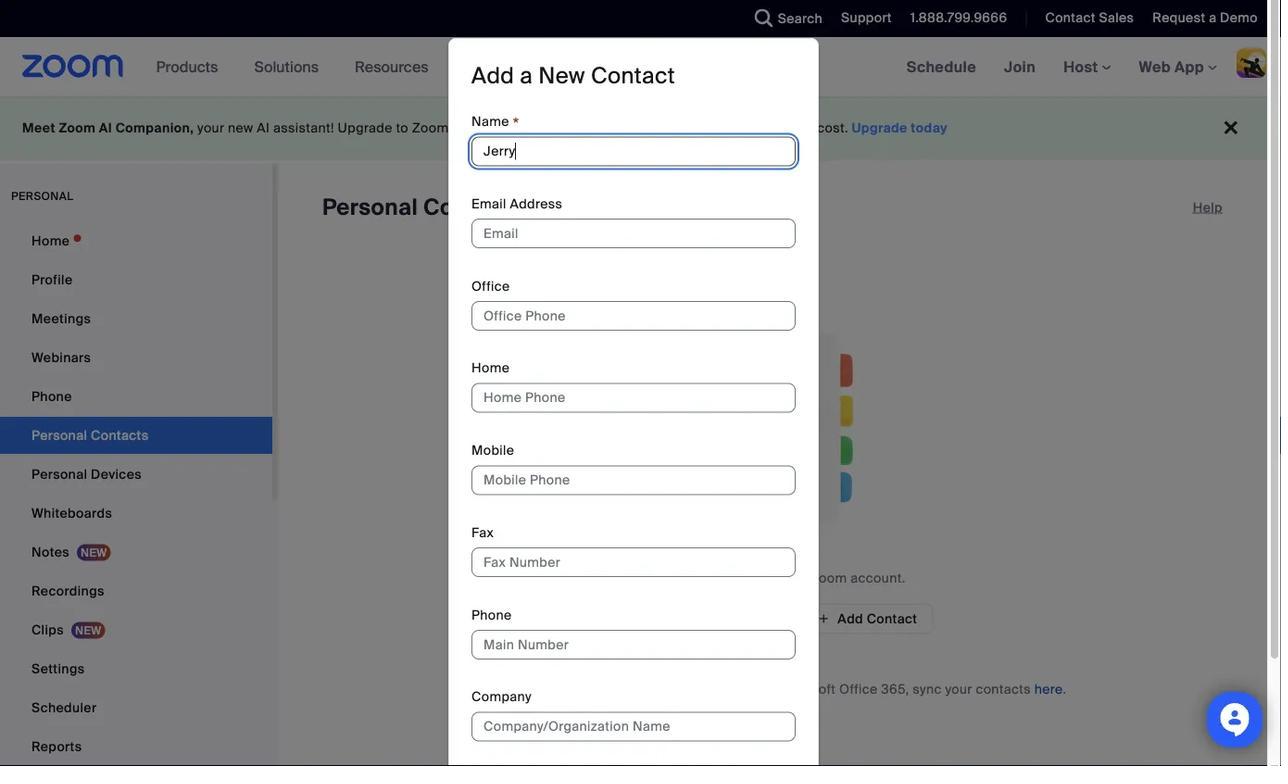 Task type: describe. For each thing, give the bounding box(es) containing it.
personal devices
[[31, 466, 142, 483]]

sync
[[913, 680, 942, 698]]

meetings navigation
[[893, 37, 1281, 98]]

your for to
[[780, 569, 807, 586]]

settings
[[31, 660, 85, 677]]

Company text field
[[472, 712, 796, 742]]

1 vertical spatial contacts
[[976, 680, 1031, 698]]

recordings link
[[0, 573, 272, 610]]

pro
[[482, 120, 503, 137]]

support
[[841, 9, 892, 26]]

add a new contact
[[472, 62, 675, 91]]

companion
[[639, 120, 713, 137]]

2 horizontal spatial zoom
[[810, 569, 847, 586]]

*
[[513, 114, 519, 135]]

notes link
[[0, 534, 272, 571]]

cost.
[[817, 120, 848, 137]]

no
[[732, 120, 748, 137]]

here link
[[1035, 680, 1063, 698]]

schedule
[[907, 57, 976, 76]]

whiteboards link
[[0, 495, 272, 532]]

at
[[716, 120, 728, 137]]

365,
[[881, 680, 909, 698]]

request a demo
[[1153, 9, 1258, 26]]

demo
[[1220, 9, 1258, 26]]

1 vertical spatial office
[[839, 680, 878, 698]]

devices
[[91, 466, 142, 483]]

a for add
[[520, 62, 533, 91]]

contact sales link up join
[[1031, 0, 1139, 37]]

webinars
[[31, 349, 91, 366]]

2 horizontal spatial your
[[945, 680, 972, 698]]

for
[[479, 680, 499, 698]]

your for companion,
[[197, 120, 224, 137]]

First and Last Name text field
[[472, 137, 796, 167]]

and inside meet zoom ai companion, footer
[[507, 120, 531, 137]]

add contact button
[[802, 604, 933, 634]]

name
[[472, 113, 509, 130]]

2 horizontal spatial to
[[764, 569, 776, 586]]

0 vertical spatial contacts
[[661, 569, 717, 586]]

personal for personal devices
[[31, 466, 87, 483]]

add contact
[[838, 610, 917, 627]]

email address
[[472, 196, 563, 213]]

plans
[[465, 58, 504, 77]]

banner containing schedule
[[0, 37, 1281, 98]]

get
[[534, 120, 555, 137]]

2 ai from the left
[[257, 120, 270, 137]]

plans & pricing
[[465, 58, 573, 77]]

contact inside add a new contact dialog
[[591, 62, 675, 91]]

schedule link
[[893, 37, 990, 96]]

personal for personal contacts
[[322, 193, 418, 222]]

0 horizontal spatial to
[[396, 120, 409, 137]]

new
[[538, 62, 585, 91]]

meet
[[22, 120, 55, 137]]

contact inside contact sales link
[[1045, 9, 1096, 26]]

no
[[640, 569, 658, 586]]

personal devices link
[[0, 456, 272, 493]]

here
[[1035, 680, 1063, 698]]

2 upgrade from the left
[[852, 120, 908, 137]]

account.
[[851, 569, 906, 586]]

1.888.799.9666
[[910, 9, 1007, 26]]

new
[[228, 120, 253, 137]]

1 horizontal spatial and
[[749, 680, 772, 698]]

profile
[[31, 271, 73, 288]]

phone inside phone link
[[31, 388, 72, 405]]



Task type: vqa. For each thing, say whether or not it's contained in the screenshot.
leftmost Contact
yes



Task type: locate. For each thing, give the bounding box(es) containing it.
0 horizontal spatial office
[[472, 278, 510, 295]]

3 ai from the left
[[623, 120, 636, 137]]

zoom
[[59, 120, 96, 137], [412, 120, 449, 137], [810, 569, 847, 586]]

0 vertical spatial a
[[1209, 9, 1217, 26]]

reports
[[31, 738, 82, 755]]

2 horizontal spatial contact
[[1045, 9, 1096, 26]]

your right sync
[[945, 680, 972, 698]]

add for add contact
[[838, 610, 863, 627]]

upgrade today link
[[852, 120, 948, 137]]

mobile
[[472, 442, 514, 459]]

1 horizontal spatial contacts
[[976, 680, 1031, 698]]

scheduler
[[31, 699, 97, 716]]

contacts right no
[[661, 569, 717, 586]]

office down contacts
[[472, 278, 510, 295]]

0 horizontal spatial ai
[[99, 120, 112, 137]]

add inside 'button'
[[838, 610, 863, 627]]

0 horizontal spatial add
[[472, 62, 514, 91]]

&
[[508, 58, 519, 77]]

2 microsoft from the left
[[776, 680, 836, 698]]

clips link
[[0, 611, 272, 648]]

join link
[[990, 37, 1050, 96]]

add image
[[817, 610, 830, 627]]

1 vertical spatial a
[[520, 62, 533, 91]]

phone link
[[0, 378, 272, 415]]

google
[[503, 680, 549, 698]]

add inside dialog
[[472, 62, 514, 91]]

contact left sales
[[1045, 9, 1096, 26]]

fax
[[472, 524, 494, 542]]

a for request
[[1209, 9, 1217, 26]]

whiteboards
[[31, 504, 112, 522]]

personal contacts
[[322, 193, 522, 222]]

0 vertical spatial office
[[472, 278, 510, 295]]

1 horizontal spatial add
[[838, 610, 863, 627]]

webinars link
[[0, 339, 272, 376]]

1 horizontal spatial phone
[[472, 607, 512, 624]]

scheduler link
[[0, 689, 272, 726]]

0 horizontal spatial a
[[520, 62, 533, 91]]

home up mobile
[[472, 360, 510, 377]]

request a demo link
[[1139, 0, 1281, 37], [1153, 9, 1258, 26]]

1 horizontal spatial microsoft
[[776, 680, 836, 698]]

ai
[[99, 120, 112, 137], [257, 120, 270, 137], [623, 120, 636, 137]]

0 vertical spatial phone
[[31, 388, 72, 405]]

ai left companion, in the left of the page
[[99, 120, 112, 137]]

contact sales link
[[1031, 0, 1139, 37], [1045, 9, 1134, 26]]

Fax text field
[[472, 548, 796, 578]]

1.888.799.9666 button
[[897, 0, 1012, 37], [910, 9, 1007, 26]]

reports link
[[0, 728, 272, 765]]

companion,
[[115, 120, 194, 137]]

1 vertical spatial your
[[780, 569, 807, 586]]

1 horizontal spatial home
[[472, 360, 510, 377]]

product information navigation
[[142, 37, 587, 98]]

personal
[[322, 193, 418, 222], [31, 466, 87, 483]]

no contacts added to your zoom account.
[[640, 569, 906, 586]]

banner
[[0, 37, 1281, 98]]

contact
[[1045, 9, 1096, 26], [591, 62, 675, 91], [867, 610, 917, 627]]

ai right "new"
[[257, 120, 270, 137]]

home inside add a new contact dialog
[[472, 360, 510, 377]]

office inside add a new contact dialog
[[472, 278, 510, 295]]

sales
[[1099, 9, 1134, 26]]

support link
[[827, 0, 897, 37], [841, 9, 892, 26]]

0 horizontal spatial zoom
[[59, 120, 96, 137]]

one
[[452, 120, 479, 137]]

to right added
[[764, 569, 776, 586]]

personal inside menu
[[31, 466, 87, 483]]

1 vertical spatial phone
[[472, 607, 512, 624]]

assistant!
[[273, 120, 334, 137]]

phone
[[31, 388, 72, 405], [472, 607, 512, 624]]

help
[[1193, 199, 1223, 216]]

0 vertical spatial contact
[[1045, 9, 1096, 26]]

email
[[472, 196, 506, 213]]

your right added
[[780, 569, 807, 586]]

exchange,
[[679, 680, 745, 698]]

a left demo
[[1209, 9, 1217, 26]]

0 horizontal spatial personal
[[31, 466, 87, 483]]

upgrade down product information navigation
[[338, 120, 393, 137]]

address
[[510, 196, 563, 213]]

Home text field
[[472, 384, 796, 413]]

0 horizontal spatial phone
[[31, 388, 72, 405]]

request
[[1153, 9, 1206, 26]]

1 horizontal spatial ai
[[257, 120, 270, 137]]

contact down account.
[[867, 610, 917, 627]]

zoom up add 'icon' on the right
[[810, 569, 847, 586]]

0 horizontal spatial microsoft
[[616, 680, 676, 698]]

microsoft
[[616, 680, 676, 698], [776, 680, 836, 698]]

1 horizontal spatial personal
[[322, 193, 418, 222]]

1 vertical spatial contact
[[591, 62, 675, 91]]

0 horizontal spatial and
[[507, 120, 531, 137]]

add a new contact dialog
[[448, 38, 819, 766]]

1 horizontal spatial zoom
[[412, 120, 449, 137]]

for google calendar, microsoft exchange, and microsoft office 365, sync your contacts here .
[[479, 680, 1067, 698]]

zoom left one
[[412, 120, 449, 137]]

contact inside add contact 'button'
[[867, 610, 917, 627]]

home up profile
[[31, 232, 70, 249]]

to
[[396, 120, 409, 137], [607, 120, 620, 137], [764, 569, 776, 586]]

Office Phone text field
[[472, 301, 796, 331]]

added
[[720, 569, 760, 586]]

Email Address text field
[[472, 219, 796, 249]]

Mobile text field
[[472, 466, 796, 495]]

0 horizontal spatial home
[[31, 232, 70, 249]]

phone up the for
[[472, 607, 512, 624]]

0 horizontal spatial contact
[[591, 62, 675, 91]]

to up first and last name text box on the top
[[607, 120, 620, 137]]

upgrade
[[338, 120, 393, 137], [852, 120, 908, 137]]

calendar,
[[552, 680, 612, 698]]

today
[[911, 120, 948, 137]]

contacts
[[423, 193, 522, 222]]

company
[[472, 689, 532, 706]]

and left get
[[507, 120, 531, 137]]

contact sales
[[1045, 9, 1134, 26]]

0 horizontal spatial your
[[197, 120, 224, 137]]

phone down webinars
[[31, 388, 72, 405]]

1 vertical spatial home
[[472, 360, 510, 377]]

add right add 'icon' on the right
[[838, 610, 863, 627]]

home inside personal menu menu
[[31, 232, 70, 249]]

and right 'exchange,'
[[749, 680, 772, 698]]

0 vertical spatial add
[[472, 62, 514, 91]]

1 horizontal spatial contact
[[867, 610, 917, 627]]

phone inside add a new contact dialog
[[472, 607, 512, 624]]

meet zoom ai companion, footer
[[0, 96, 1267, 160]]

microsoft down add 'icon' on the right
[[776, 680, 836, 698]]

recordings
[[31, 582, 104, 599]]

1 upgrade from the left
[[338, 120, 393, 137]]

your inside meet zoom ai companion, footer
[[197, 120, 224, 137]]

2 horizontal spatial ai
[[623, 120, 636, 137]]

office left 365,
[[839, 680, 878, 698]]

plans & pricing link
[[465, 58, 573, 77], [465, 58, 573, 77]]

add
[[472, 62, 514, 91], [838, 610, 863, 627]]

a inside dialog
[[520, 62, 533, 91]]

a right '&'
[[520, 62, 533, 91]]

name *
[[472, 113, 519, 135]]

1 ai from the left
[[99, 120, 112, 137]]

.
[[1063, 680, 1067, 698]]

1 horizontal spatial a
[[1209, 9, 1217, 26]]

personal menu menu
[[0, 222, 272, 766]]

0 vertical spatial personal
[[322, 193, 418, 222]]

meetings
[[31, 310, 91, 327]]

2 vertical spatial contact
[[867, 610, 917, 627]]

zoom right meet
[[59, 120, 96, 137]]

2 vertical spatial your
[[945, 680, 972, 698]]

office
[[472, 278, 510, 295], [839, 680, 878, 698]]

zoom logo image
[[22, 55, 124, 78]]

your left "new"
[[197, 120, 224, 137]]

and
[[507, 120, 531, 137], [749, 680, 772, 698]]

contact sales link up meetings navigation
[[1045, 9, 1134, 26]]

meetings link
[[0, 300, 272, 337]]

1 vertical spatial add
[[838, 610, 863, 627]]

1 horizontal spatial upgrade
[[852, 120, 908, 137]]

profile link
[[0, 261, 272, 298]]

to left one
[[396, 120, 409, 137]]

1 vertical spatial personal
[[31, 466, 87, 483]]

meet zoom ai companion, your new ai assistant! upgrade to zoom one pro and get access to ai companion at no additional cost. upgrade today
[[22, 120, 948, 137]]

contacts left the here link
[[976, 680, 1031, 698]]

0 horizontal spatial upgrade
[[338, 120, 393, 137]]

0 vertical spatial your
[[197, 120, 224, 137]]

0 horizontal spatial contacts
[[661, 569, 717, 586]]

join
[[1004, 57, 1036, 76]]

clips
[[31, 621, 64, 638]]

contacts
[[661, 569, 717, 586], [976, 680, 1031, 698]]

0 vertical spatial and
[[507, 120, 531, 137]]

help link
[[1193, 193, 1223, 222]]

microsoft up company text box
[[616, 680, 676, 698]]

pricing
[[523, 58, 573, 77]]

add for add a new contact
[[472, 62, 514, 91]]

1 vertical spatial and
[[749, 680, 772, 698]]

0 vertical spatial home
[[31, 232, 70, 249]]

ai up first and last name text box on the top
[[623, 120, 636, 137]]

home link
[[0, 222, 272, 259]]

1 horizontal spatial office
[[839, 680, 878, 698]]

Phone text field
[[472, 630, 796, 660]]

additional
[[751, 120, 814, 137]]

1 horizontal spatial to
[[607, 120, 620, 137]]

1 microsoft from the left
[[616, 680, 676, 698]]

personal
[[11, 189, 74, 203]]

add up the name
[[472, 62, 514, 91]]

upgrade right cost. at the right top of the page
[[852, 120, 908, 137]]

notes
[[31, 543, 69, 560]]

a
[[1209, 9, 1217, 26], [520, 62, 533, 91]]

contact up meet zoom ai companion, footer
[[591, 62, 675, 91]]

home
[[31, 232, 70, 249], [472, 360, 510, 377]]

1 horizontal spatial your
[[780, 569, 807, 586]]

access
[[558, 120, 604, 137]]

settings link
[[0, 650, 272, 687]]



